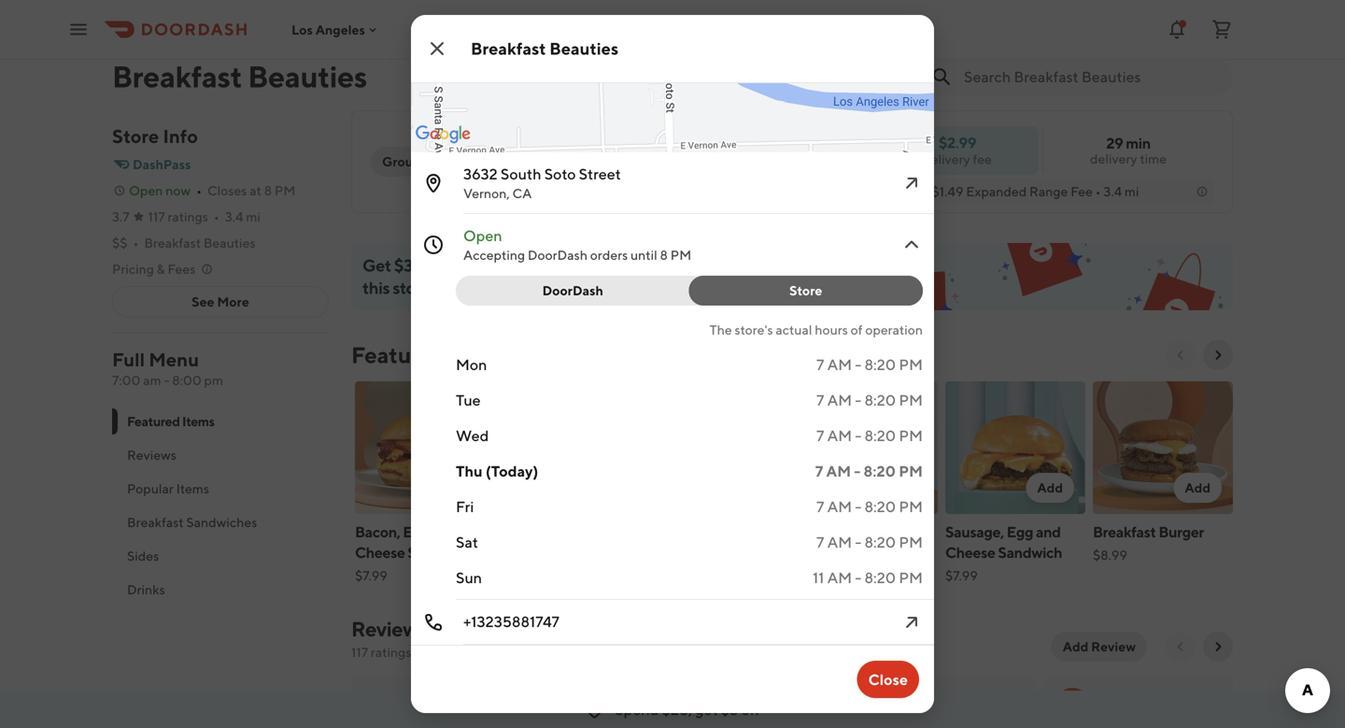 Task type: locate. For each thing, give the bounding box(es) containing it.
egg inside the sausage, egg and cheese sandwich $7.99
[[1007, 523, 1034, 541]]

1 vertical spatial featured items
[[127, 414, 215, 429]]

11
[[813, 569, 825, 587]]

egg inside bacon, egg and cheese sandwich $7.99
[[403, 523, 430, 541]]

open
[[129, 183, 163, 198], [464, 227, 503, 244]]

group
[[382, 154, 421, 169]]

sandwich
[[408, 544, 472, 561], [999, 544, 1063, 561]]

pm
[[275, 183, 296, 198], [671, 247, 692, 263], [899, 356, 923, 373], [899, 391, 923, 409], [899, 427, 923, 444], [899, 462, 923, 480], [899, 498, 923, 515], [899, 533, 923, 551], [899, 569, 923, 587]]

8:20 for fri
[[865, 498, 897, 515]]

items up tue
[[450, 342, 508, 368]]

wed
[[456, 427, 489, 444]]

29 min delivery time
[[1091, 134, 1167, 166]]

$7.99 inside bacon, egg and cheese sandwich $7.99
[[355, 568, 388, 583]]

8 right at
[[264, 183, 272, 198]]

1 horizontal spatial and
[[1037, 523, 1061, 541]]

powered by google image
[[416, 125, 471, 144]]

group order
[[382, 154, 461, 169]]

2 sandwich from the left
[[999, 544, 1063, 561]]

sausage,
[[946, 523, 1005, 541]]

off
[[416, 255, 437, 275], [742, 701, 761, 718]]

featured down store.
[[351, 342, 446, 368]]

1 horizontal spatial egg
[[1007, 523, 1034, 541]]

am for thu (today)
[[827, 462, 852, 480]]

1 horizontal spatial $7.99
[[946, 568, 978, 583]]

t
[[1068, 695, 1078, 716]]

add up the sausage, egg and cheese sandwich $7.99
[[1038, 480, 1064, 495]]

and for sausage, egg and cheese sandwich
[[1037, 523, 1061, 541]]

and inside bacon, egg and cheese sandwich $7.99
[[432, 523, 457, 541]]

1 vertical spatial of
[[851, 322, 863, 337]]

1 horizontal spatial mi
[[1125, 184, 1140, 199]]

store for store info
[[112, 125, 159, 147]]

0 vertical spatial reviews
[[127, 447, 177, 463]]

mon
[[456, 356, 487, 373]]

2 click item image from the top
[[901, 234, 923, 256]]

0 horizontal spatial $3
[[394, 255, 413, 275]]

open for open accepting doordash orders until 8 pm
[[464, 227, 503, 244]]

expanded
[[967, 184, 1027, 199]]

sandwich down sausage,
[[999, 544, 1063, 561]]

0 vertical spatial off
[[416, 255, 437, 275]]

0 horizontal spatial off
[[416, 255, 437, 275]]

w left wendy
[[473, 695, 491, 716]]

mi down at
[[246, 209, 261, 224]]

and inside the sausage, egg and cheese sandwich $7.99
[[1037, 523, 1061, 541]]

pricing
[[112, 261, 154, 277]]

2 egg from the left
[[1007, 523, 1034, 541]]

0 vertical spatial ratings
[[168, 209, 208, 224]]

0 items, open order cart image
[[1211, 18, 1234, 41]]

0 horizontal spatial and
[[432, 523, 457, 541]]

street
[[579, 165, 621, 183]]

add for sausage, egg and cheese sandwich
[[1038, 480, 1064, 495]]

cheese down "bacon," at the bottom of page
[[355, 544, 405, 561]]

ratings down reviews link on the bottom of page
[[371, 644, 412, 660]]

$7.99
[[355, 568, 388, 583], [946, 568, 978, 583]]

1 horizontal spatial off
[[742, 701, 761, 718]]

1 horizontal spatial ratings
[[371, 644, 412, 660]]

• left the 15
[[414, 644, 420, 660]]

1 horizontal spatial $3
[[721, 701, 739, 718]]

sandwich up sun
[[408, 544, 472, 561]]

wendy w
[[508, 697, 574, 715]]

reviews inside reviews 117 ratings • 15 public reviews
[[351, 617, 427, 641]]

sun
[[456, 569, 482, 587]]

open down "dashpass"
[[129, 183, 163, 198]]

1 vertical spatial off
[[742, 701, 761, 718]]

0 vertical spatial featured items
[[351, 342, 508, 368]]

0 horizontal spatial add button
[[1027, 473, 1075, 503]]

map region
[[339, 0, 1057, 341]]

w for a
[[850, 697, 866, 715]]

click item image for street
[[901, 172, 923, 194]]

of left $25
[[573, 255, 588, 275]]

featured items heading
[[351, 340, 508, 370]]

mi down 29 min delivery time at the right of the page
[[1125, 184, 1140, 199]]

117 down "open now" at the top left of page
[[148, 209, 165, 224]]

0 horizontal spatial open
[[129, 183, 163, 198]]

8:20 for mon
[[865, 356, 897, 373]]

1 horizontal spatial 3.4
[[1104, 184, 1123, 199]]

from
[[682, 255, 718, 275]]

bacon,
[[355, 523, 401, 541]]

reviews link
[[351, 617, 427, 641]]

sandwich inside the sausage, egg and cheese sandwich $7.99
[[999, 544, 1063, 561]]

add for breakfast burger
[[1186, 480, 1211, 495]]

get
[[363, 255, 391, 275]]

w for w
[[558, 697, 574, 715]]

8
[[264, 183, 272, 198], [660, 247, 668, 263]]

1 horizontal spatial open
[[464, 227, 503, 244]]

7 for wed
[[817, 427, 825, 444]]

1 vertical spatial $3
[[721, 701, 739, 718]]

featured items down 8:00
[[127, 414, 215, 429]]

cheese
[[355, 544, 405, 561], [946, 544, 996, 561]]

1 vertical spatial 8
[[660, 247, 668, 263]]

cheese down sausage,
[[946, 544, 996, 561]]

breakfast
[[471, 38, 546, 58], [112, 59, 242, 94], [144, 235, 201, 251], [127, 515, 184, 530], [1094, 523, 1157, 541]]

items up breakfast sandwiches
[[176, 481, 209, 496]]

0 vertical spatial 8
[[264, 183, 272, 198]]

7 for fri
[[817, 498, 825, 515]]

0 horizontal spatial featured
[[127, 414, 180, 429]]

egg right "bacon," at the bottom of page
[[403, 523, 430, 541]]

2 horizontal spatial w
[[850, 697, 866, 715]]

1 vertical spatial 117
[[351, 644, 368, 660]]

0 vertical spatial 3.4
[[1104, 184, 1123, 199]]

of right 'hours'
[[851, 322, 863, 337]]

8 inside open accepting doordash orders until 8 pm
[[660, 247, 668, 263]]

featured items up tue
[[351, 342, 508, 368]]

off inside get $3 off on your first order of $25 or more from this store.
[[416, 255, 437, 275]]

until
[[631, 247, 658, 263]]

doordash inside doordash button
[[543, 283, 604, 298]]

117 inside reviews 117 ratings • 15 public reviews
[[351, 644, 368, 660]]

pm for thu (today)
[[899, 462, 923, 480]]

close button
[[858, 661, 920, 698]]

breakfast up 'fees'
[[144, 235, 201, 251]]

0 vertical spatial open
[[129, 183, 163, 198]]

0 vertical spatial $3
[[394, 255, 413, 275]]

- for tue
[[856, 391, 862, 409]]

1 horizontal spatial cheese
[[946, 544, 996, 561]]

1 horizontal spatial featured items
[[351, 342, 508, 368]]

0 vertical spatial doordash
[[528, 247, 588, 263]]

spend
[[615, 701, 659, 718]]

delivery left the time
[[1091, 151, 1138, 166]]

menu
[[149, 349, 199, 371]]

3.4 right fee at the right
[[1104, 184, 1123, 199]]

doordash
[[528, 247, 588, 263], [543, 283, 604, 298]]

0 vertical spatial breakfast beauties
[[471, 38, 619, 58]]

and right sausage,
[[1037, 523, 1061, 541]]

$7.99 inside the sausage, egg and cheese sandwich $7.99
[[946, 568, 978, 583]]

2 vertical spatial click item image
[[901, 611, 923, 634]]

doordash down "order"
[[543, 283, 604, 298]]

1 horizontal spatial delivery
[[1091, 151, 1138, 166]]

click item image for orders
[[901, 234, 923, 256]]

0 horizontal spatial delivery
[[924, 151, 971, 167]]

3.4
[[1104, 184, 1123, 199], [225, 209, 244, 224]]

add button up the sausage, egg and cheese sandwich $7.99
[[1027, 473, 1075, 503]]

$3 up store.
[[394, 255, 413, 275]]

117
[[148, 209, 165, 224], [351, 644, 368, 660]]

photos
[[1169, 9, 1211, 24]]

reviews
[[127, 447, 177, 463], [351, 617, 427, 641]]

and down fri
[[432, 523, 457, 541]]

1 sandwich from the left
[[408, 544, 472, 561]]

off left on
[[416, 255, 437, 275]]

add button
[[1027, 473, 1075, 503], [1174, 473, 1223, 503]]

popular
[[127, 481, 174, 496]]

pm for fri
[[899, 498, 923, 515]]

store up "dashpass"
[[112, 125, 159, 147]]

breakfast inside dialog
[[471, 38, 546, 58]]

1 horizontal spatial store
[[790, 283, 823, 298]]

add button for breakfast burger
[[1174, 473, 1223, 503]]

1 and from the left
[[432, 523, 457, 541]]

7 am - 8:20 pm for fri
[[817, 498, 923, 515]]

am for sat
[[828, 533, 853, 551]]

117 down reviews link on the bottom of page
[[351, 644, 368, 660]]

1 cheese from the left
[[355, 544, 405, 561]]

breakfast burger $8.99
[[1094, 523, 1205, 563]]

1 vertical spatial click item image
[[901, 234, 923, 256]]

add up burger
[[1186, 480, 1211, 495]]

notification bell image
[[1167, 18, 1189, 41]]

sausage, egg and cheese sandwich $7.99
[[946, 523, 1063, 583]]

8:20
[[865, 356, 897, 373], [865, 391, 897, 409], [865, 427, 897, 444], [864, 462, 896, 480], [865, 498, 897, 515], [865, 533, 897, 551], [865, 569, 897, 587]]

add button up burger
[[1174, 473, 1223, 503]]

0 horizontal spatial 3.4
[[225, 209, 244, 224]]

open inside open accepting doordash orders until 8 pm
[[464, 227, 503, 244]]

•
[[196, 183, 202, 198], [1096, 184, 1102, 199], [214, 209, 219, 224], [133, 235, 139, 251], [414, 644, 420, 660]]

1 vertical spatial store
[[790, 283, 823, 298]]

order
[[530, 255, 570, 275]]

0 vertical spatial items
[[450, 342, 508, 368]]

am for fri
[[828, 498, 853, 515]]

iced
[[798, 523, 827, 541]]

0 horizontal spatial cheese
[[355, 544, 405, 561]]

time
[[1141, 151, 1167, 166]]

2 cheese from the left
[[946, 544, 996, 561]]

- for sun
[[856, 569, 862, 587]]

1 horizontal spatial 117
[[351, 644, 368, 660]]

0 vertical spatial of
[[573, 255, 588, 275]]

0 horizontal spatial store
[[112, 125, 159, 147]]

7 am - 8:20 pm for mon
[[817, 356, 923, 373]]

1 horizontal spatial featured
[[351, 342, 446, 368]]

DoorDash button
[[456, 276, 701, 306]]

click item image left $1.49 on the top
[[901, 172, 923, 194]]

items inside featured items heading
[[450, 342, 508, 368]]

0 horizontal spatial of
[[573, 255, 588, 275]]

$8.99
[[1094, 547, 1128, 563]]

1 horizontal spatial of
[[851, 322, 863, 337]]

full
[[112, 349, 145, 371]]

pm for tue
[[899, 391, 923, 409]]

0 horizontal spatial $7.99
[[355, 568, 388, 583]]

angeles
[[316, 22, 365, 37]]

8 right until
[[660, 247, 668, 263]]

click item image up close
[[901, 611, 923, 634]]

1 horizontal spatial reviews
[[351, 617, 427, 641]]

$3 right get
[[721, 701, 739, 718]]

orders
[[591, 247, 628, 263]]

$7.99 down "bacon," at the bottom of page
[[355, 568, 388, 583]]

2 vertical spatial items
[[176, 481, 209, 496]]

1 horizontal spatial w
[[558, 697, 574, 715]]

1 vertical spatial beauties
[[248, 59, 367, 94]]

0 vertical spatial beauties
[[550, 38, 619, 58]]

items up reviews button
[[182, 414, 215, 429]]

1 vertical spatial doordash
[[543, 283, 604, 298]]

breakfast inside button
[[127, 515, 184, 530]]

full menu 7:00 am - 8:00 pm
[[112, 349, 223, 388]]

3.7
[[112, 209, 130, 224]]

reviews up popular
[[127, 447, 177, 463]]

doordash up doordash button on the top of the page
[[528, 247, 588, 263]]

and
[[432, 523, 457, 541], [1037, 523, 1061, 541]]

2 and from the left
[[1037, 523, 1061, 541]]

fri
[[456, 498, 474, 515]]

1 click item image from the top
[[901, 172, 923, 194]]

breakfast down popular
[[127, 515, 184, 530]]

click item image up operation
[[901, 234, 923, 256]]

0 vertical spatial store
[[112, 125, 159, 147]]

• right now
[[196, 183, 202, 198]]

7 am - 8:20 pm for tue
[[817, 391, 923, 409]]

burger
[[1159, 523, 1205, 541]]

8:20 for wed
[[865, 427, 897, 444]]

open up accepting at the left of page
[[464, 227, 503, 244]]

$3.99
[[798, 547, 832, 563]]

0 horizontal spatial 117
[[148, 209, 165, 224]]

featured inside heading
[[351, 342, 446, 368]]

cheese inside the sausage, egg and cheese sandwich $7.99
[[946, 544, 996, 561]]

3.4 down closes
[[225, 209, 244, 224]]

0 vertical spatial featured
[[351, 342, 446, 368]]

1 horizontal spatial sandwich
[[999, 544, 1063, 561]]

0 vertical spatial mi
[[1125, 184, 1140, 199]]

breakfast beauties inside dialog
[[471, 38, 619, 58]]

pm
[[204, 372, 223, 388]]

cheese inside bacon, egg and cheese sandwich $7.99
[[355, 544, 405, 561]]

$25,
[[662, 701, 693, 718]]

7:00
[[112, 372, 141, 388]]

reviews button
[[112, 438, 329, 472]]

$3 inside get $3 off on your first order of $25 or more from this store.
[[394, 255, 413, 275]]

0 vertical spatial click item image
[[901, 172, 923, 194]]

0 horizontal spatial reviews
[[127, 447, 177, 463]]

7 am - 8:20 pm for wed
[[817, 427, 923, 444]]

1 vertical spatial reviews
[[351, 617, 427, 641]]

1 vertical spatial breakfast beauties
[[112, 59, 367, 94]]

add button for sausage, egg and cheese sandwich
[[1027, 473, 1075, 503]]

0 horizontal spatial mi
[[246, 209, 261, 224]]

0 horizontal spatial sandwich
[[408, 544, 472, 561]]

egg right sausage,
[[1007, 523, 1034, 541]]

delivery inside 29 min delivery time
[[1091, 151, 1138, 166]]

0 vertical spatial 117
[[148, 209, 165, 224]]

items
[[450, 342, 508, 368], [182, 414, 215, 429], [176, 481, 209, 496]]

cheese for bacon,
[[355, 544, 405, 561]]

1 horizontal spatial breakfast beauties
[[471, 38, 619, 58]]

2 vertical spatial beauties
[[204, 235, 256, 251]]

open accepting doordash orders until 8 pm
[[464, 227, 692, 263]]

store up the store's actual hours of operation
[[790, 283, 823, 298]]

$7.99 down sausage,
[[946, 568, 978, 583]]

delivery
[[1091, 151, 1138, 166], [924, 151, 971, 167]]

spend $25, get $3 off
[[615, 701, 761, 718]]

ratings up $$ • breakfast beauties
[[168, 209, 208, 224]]

sat
[[456, 533, 478, 551]]

-
[[856, 356, 862, 373], [164, 372, 170, 388], [856, 391, 862, 409], [856, 427, 862, 444], [855, 462, 861, 480], [856, 498, 862, 515], [856, 533, 862, 551], [856, 569, 862, 587]]

off left the 'a'
[[742, 701, 761, 718]]

7 am - 8:20 pm for thu (today)
[[816, 462, 923, 480]]

sandwiches
[[186, 515, 257, 530]]

w right ashley
[[850, 697, 866, 715]]

popular items
[[127, 481, 209, 496]]

mi
[[1125, 184, 1140, 199], [246, 209, 261, 224]]

sides
[[127, 548, 159, 564]]

1 horizontal spatial 8
[[660, 247, 668, 263]]

previous image
[[1174, 639, 1189, 654]]

reviews up the 15
[[351, 617, 427, 641]]

add
[[1038, 480, 1064, 495], [1186, 480, 1211, 495], [1063, 639, 1089, 654]]

breakfast up $8.99
[[1094, 523, 1157, 541]]

w
[[473, 695, 491, 716], [558, 697, 574, 715], [850, 697, 866, 715]]

8:00
[[172, 372, 202, 388]]

$7.99 for bacon, egg and cheese sandwich
[[355, 568, 388, 583]]

0 horizontal spatial egg
[[403, 523, 430, 541]]

1 egg from the left
[[403, 523, 430, 541]]

1 add button from the left
[[1027, 473, 1075, 503]]

see more button
[[113, 287, 328, 317]]

1 $7.99 from the left
[[355, 568, 388, 583]]

store inside button
[[790, 283, 823, 298]]

delivery up $1.49 on the top
[[924, 151, 971, 167]]

featured down am
[[127, 414, 180, 429]]

see
[[192, 294, 215, 309]]

w right wendy
[[558, 697, 574, 715]]

2 $7.99 from the left
[[946, 568, 978, 583]]

8:20 for sat
[[865, 533, 897, 551]]

add inside button
[[1063, 639, 1089, 654]]

add left review
[[1063, 639, 1089, 654]]

2 add button from the left
[[1174, 473, 1223, 503]]

1 horizontal spatial add button
[[1174, 473, 1223, 503]]

- for thu (today)
[[855, 462, 861, 480]]

reviews inside reviews button
[[127, 447, 177, 463]]

1 vertical spatial ratings
[[371, 644, 412, 660]]

click item image
[[901, 172, 923, 194], [901, 234, 923, 256], [901, 611, 923, 634]]

sandwich inside bacon, egg and cheese sandwich $7.99
[[408, 544, 472, 561]]

• left 3.4 mi
[[214, 209, 219, 224]]

1 vertical spatial open
[[464, 227, 503, 244]]

breakfast right close breakfast beauties 'image'
[[471, 38, 546, 58]]



Task type: describe. For each thing, give the bounding box(es) containing it.
info
[[163, 125, 198, 147]]

items inside popular items button
[[176, 481, 209, 496]]

open menu image
[[67, 18, 90, 41]]

breakfast beauties dialog
[[339, 0, 1057, 713]]

2
[[1159, 9, 1166, 24]]

add review
[[1063, 639, 1137, 654]]

$25
[[591, 255, 620, 275]]

11 am - 8:20 pm
[[813, 569, 923, 587]]

(today)
[[486, 462, 539, 480]]

- inside full menu 7:00 am - 8:00 pm
[[164, 372, 170, 388]]

close
[[869, 671, 909, 688]]

1 vertical spatial 3.4
[[225, 209, 244, 224]]

tue
[[456, 391, 481, 409]]

am for mon
[[828, 356, 853, 373]]

sandwich for sausage, egg and cheese sandwich
[[999, 544, 1063, 561]]

7 for tue
[[817, 391, 825, 409]]

0 horizontal spatial w
[[473, 695, 491, 716]]

7 for sat
[[817, 533, 825, 551]]

your
[[462, 255, 495, 275]]

reviews
[[478, 644, 523, 660]]

range
[[1030, 184, 1069, 199]]

1 vertical spatial mi
[[246, 209, 261, 224]]

0 horizontal spatial breakfast beauties
[[112, 59, 367, 94]]

drinks
[[127, 582, 165, 597]]

and for bacon, egg and cheese sandwich
[[432, 523, 457, 541]]

• closes at 8 pm
[[196, 183, 296, 198]]

iced coffee image
[[798, 381, 938, 514]]

breakfast up the info
[[112, 59, 242, 94]]

pm for wed
[[899, 427, 923, 444]]

open for open now
[[129, 183, 163, 198]]

sausage, egg and cheese sandwich image
[[946, 381, 1086, 514]]

open now
[[129, 183, 191, 198]]

order
[[424, 154, 461, 169]]

ratings inside reviews 117 ratings • 15 public reviews
[[371, 644, 412, 660]]

pm for sun
[[899, 569, 923, 587]]

now
[[166, 183, 191, 198]]

public
[[438, 644, 475, 660]]

the store's actual hours of operation
[[710, 322, 923, 337]]

$1.49 expanded range fee • 3.4 mi
[[932, 184, 1140, 199]]

beauties inside the breakfast beauties dialog
[[550, 38, 619, 58]]

3632 south soto street vernon, ca
[[464, 165, 621, 201]]

2 photos button
[[1129, 2, 1223, 32]]

ca
[[513, 186, 532, 201]]

am for wed
[[828, 427, 853, 444]]

2 photos
[[1159, 9, 1211, 24]]

0 horizontal spatial ratings
[[168, 209, 208, 224]]

7 am - 8:20 pm for sat
[[817, 533, 923, 551]]

at
[[250, 183, 262, 198]]

8:20 for tue
[[865, 391, 897, 409]]

accepting
[[464, 247, 525, 263]]

closes
[[207, 183, 247, 198]]

soto
[[545, 165, 576, 183]]

fees
[[168, 261, 196, 277]]

pm for mon
[[899, 356, 923, 373]]

hours
[[815, 322, 849, 337]]

reviews for reviews 117 ratings • 15 public reviews
[[351, 617, 427, 641]]

thu
[[456, 462, 483, 480]]

store info
[[112, 125, 198, 147]]

sides button
[[112, 539, 329, 573]]

or
[[623, 255, 638, 275]]

$$
[[112, 235, 128, 251]]

0 horizontal spatial featured items
[[127, 414, 215, 429]]

8:20 for sun
[[865, 569, 897, 587]]

store's
[[735, 322, 774, 337]]

$$ • breakfast beauties
[[112, 235, 256, 251]]

on
[[440, 255, 459, 275]]

this
[[363, 278, 390, 298]]

0 horizontal spatial 8
[[264, 183, 272, 198]]

south
[[501, 165, 542, 183]]

iced coffee $3.99
[[798, 523, 875, 563]]

8:20 for thu (today)
[[864, 462, 896, 480]]

am for sun
[[828, 569, 853, 587]]

$1.49 expanded range fee • 3.4 mi image
[[1195, 184, 1210, 199]]

close breakfast beauties image
[[426, 37, 449, 60]]

previous button of carousel image
[[1174, 348, 1189, 363]]

117 ratings •
[[148, 209, 219, 224]]

- for mon
[[856, 356, 862, 373]]

hour options option group
[[456, 276, 923, 306]]

store for store
[[790, 283, 823, 298]]

1 vertical spatial featured
[[127, 414, 180, 429]]

egg for sausage,
[[1007, 523, 1034, 541]]

a
[[772, 695, 784, 716]]

pricing & fees button
[[112, 260, 214, 279]]

min
[[1127, 134, 1151, 152]]

next button of carousel image
[[1211, 348, 1226, 363]]

get
[[696, 701, 718, 718]]

7 for thu (today)
[[816, 462, 824, 480]]

bacon, egg and cheese sandwich $7.99
[[355, 523, 472, 583]]

add review button
[[1052, 632, 1148, 662]]

$2.99 delivery fee
[[924, 134, 993, 167]]

15
[[422, 644, 436, 660]]

- for sat
[[856, 533, 862, 551]]

reviews for reviews
[[127, 447, 177, 463]]

vernon,
[[464, 186, 510, 201]]

breakfast burger image
[[1094, 381, 1234, 514]]

fee
[[1071, 184, 1094, 199]]

delivery inside $2.99 delivery fee
[[924, 151, 971, 167]]

store.
[[393, 278, 434, 298]]

reviews 117 ratings • 15 public reviews
[[351, 617, 523, 660]]

los angeles
[[292, 22, 365, 37]]

ashley
[[803, 697, 847, 715]]

am
[[143, 372, 161, 388]]

los angeles button
[[292, 22, 380, 37]]

review
[[1092, 639, 1137, 654]]

breakfast sandwiches
[[127, 515, 257, 530]]

pm inside open accepting doordash orders until 8 pm
[[671, 247, 692, 263]]

of inside get $3 off on your first order of $25 or more from this store.
[[573, 255, 588, 275]]

doordash inside open accepting doordash orders until 8 pm
[[528, 247, 588, 263]]

the
[[710, 322, 733, 337]]

next image
[[1211, 639, 1226, 654]]

first
[[498, 255, 527, 275]]

- for wed
[[856, 427, 862, 444]]

3 click item image from the top
[[901, 611, 923, 634]]

am for tue
[[828, 391, 853, 409]]

• right fee at the right
[[1096, 184, 1102, 199]]

more
[[217, 294, 249, 309]]

cheese for sausage,
[[946, 544, 996, 561]]

- for fri
[[856, 498, 862, 515]]

bacon, egg and cheese sandwich image
[[355, 381, 495, 514]]

• inside reviews 117 ratings • 15 public reviews
[[414, 644, 420, 660]]

pm for sat
[[899, 533, 923, 551]]

breakfast sandwiches button
[[112, 506, 329, 539]]

pricing & fees
[[112, 261, 196, 277]]

sandwich for bacon, egg and cheese sandwich
[[408, 544, 472, 561]]

29
[[1107, 134, 1124, 152]]

of inside the breakfast beauties dialog
[[851, 322, 863, 337]]

ham, egg and cheese sandwich image
[[503, 381, 643, 514]]

egg for bacon,
[[403, 523, 430, 541]]

Item Search search field
[[965, 66, 1219, 87]]

7 for mon
[[817, 356, 825, 373]]

Store button
[[689, 276, 923, 306]]

operation
[[866, 322, 923, 337]]

popular items button
[[112, 472, 329, 506]]

wendy
[[508, 697, 555, 715]]

3.4 mi
[[225, 209, 261, 224]]

3632
[[464, 165, 498, 183]]

1 vertical spatial items
[[182, 414, 215, 429]]

$7.99 for sausage, egg and cheese sandwich
[[946, 568, 978, 583]]

fee
[[973, 151, 993, 167]]

• right '$$'
[[133, 235, 139, 251]]

breakfast inside breakfast burger $8.99
[[1094, 523, 1157, 541]]



Task type: vqa. For each thing, say whether or not it's contained in the screenshot.
the Add related to Haagen-Dazs Rocky Road Ic
no



